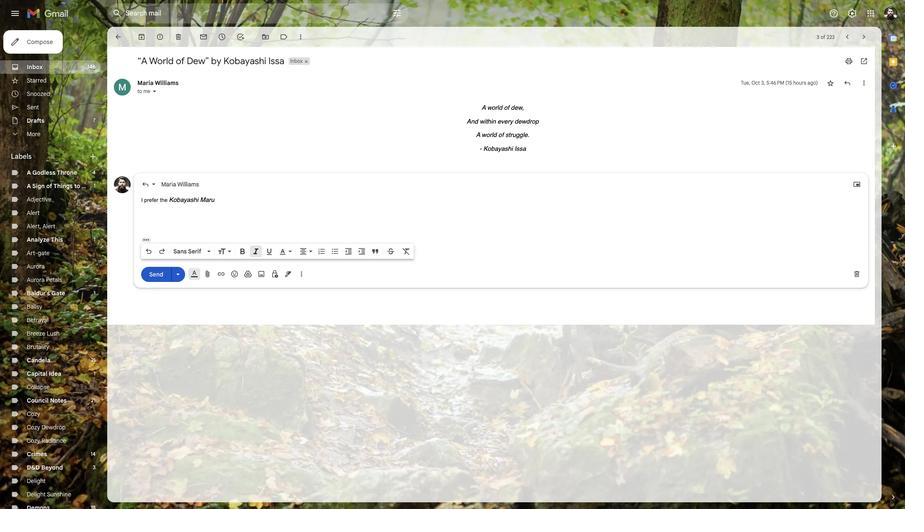 Task type: locate. For each thing, give the bounding box(es) containing it.
alert up alert,
[[27, 209, 40, 217]]

0 vertical spatial to
[[137, 88, 142, 94]]

sign
[[32, 182, 45, 190]]

delete image
[[174, 33, 183, 41]]

petals
[[46, 276, 62, 284]]

inbox inside button
[[290, 58, 303, 64]]

1 horizontal spatial maria
[[161, 181, 176, 188]]

0 horizontal spatial maria
[[137, 79, 154, 87]]

1 vertical spatial kobayashi
[[484, 145, 513, 152]]

world up within
[[488, 104, 503, 111]]

bulleted list ‪(⌘⇧8)‬ image
[[331, 247, 339, 256]]

of left dew"
[[176, 55, 185, 67]]

1 vertical spatial aurora
[[27, 276, 45, 284]]

more button
[[0, 127, 101, 141]]

cozy link
[[27, 410, 40, 418]]

0 vertical spatial 3
[[817, 34, 820, 40]]

inbox inside labels 'navigation'
[[27, 63, 43, 71]]

1 21 from the top
[[91, 357, 96, 363]]

of right sign
[[46, 182, 52, 190]]

3 down 14
[[93, 464, 96, 471]]

0 horizontal spatial alert
[[27, 209, 40, 217]]

mark as unread image
[[199, 33, 208, 41]]

1 for baldur's gate
[[94, 290, 96, 296]]

7
[[93, 117, 96, 124]]

council notes
[[27, 397, 67, 404]]

1 vertical spatial issa
[[515, 145, 526, 152]]

art-gate
[[27, 249, 50, 257]]

1 vertical spatial maria
[[161, 181, 176, 188]]

maria
[[137, 79, 154, 87], [161, 181, 176, 188]]

0 horizontal spatial inbox
[[27, 63, 43, 71]]

oct
[[752, 80, 760, 86]]

to me
[[137, 88, 150, 94]]

2 vertical spatial kobayashi
[[169, 196, 198, 203]]

starred link
[[27, 77, 47, 84]]

delight sunshine link
[[27, 491, 71, 498]]

1 vertical spatial delight
[[27, 491, 46, 498]]

of left 'dew,'
[[504, 104, 510, 111]]

(15
[[786, 80, 793, 86]]

to left come
[[74, 182, 80, 190]]

hours
[[794, 80, 807, 86]]

and
[[467, 118, 478, 125]]

prefer
[[144, 197, 158, 203]]

analyze this link
[[27, 236, 63, 243]]

of inside labels 'navigation'
[[46, 182, 52, 190]]

inbox up starred "link"
[[27, 63, 43, 71]]

1
[[94, 183, 96, 189], [94, 236, 96, 243], [94, 290, 96, 296], [94, 370, 96, 377]]

indent less ‪(⌘[)‬ image
[[344, 247, 353, 256]]

2 vertical spatial cozy
[[27, 437, 40, 445]]

issa down struggle.
[[515, 145, 526, 152]]

quote ‪(⌘⇧9)‬ image
[[371, 247, 380, 256]]

maria williams
[[137, 79, 179, 87], [161, 181, 199, 188]]

alert up analyze this on the left of the page
[[42, 223, 55, 230]]

1 right this
[[94, 236, 96, 243]]

1 cozy from the top
[[27, 410, 40, 418]]

a up -
[[476, 131, 480, 138]]

3 1 from the top
[[94, 290, 96, 296]]

of for "a world of dew" by kobayashi issa
[[176, 55, 185, 67]]

williams
[[155, 79, 179, 87], [177, 181, 199, 188]]

1 horizontal spatial to
[[137, 88, 142, 94]]

0 horizontal spatial to
[[74, 182, 80, 190]]

0 vertical spatial world
[[488, 104, 503, 111]]

newer image
[[844, 33, 852, 41]]

tue, oct 3, 5:46 pm (15 hours ago) cell
[[741, 79, 818, 87]]

kobayashi inside message body "text field"
[[169, 196, 198, 203]]

compose button
[[3, 30, 63, 54]]

more image
[[297, 33, 305, 41]]

0 vertical spatial issa
[[269, 55, 285, 67]]

compose
[[27, 38, 53, 46]]

ballsy
[[27, 303, 42, 311]]

williams up i prefer the kobayashi maru in the top left of the page
[[177, 181, 199, 188]]

1 horizontal spatial alert
[[42, 223, 55, 230]]

a godless throne link
[[27, 169, 77, 176]]

kobayashi down add to tasks icon
[[224, 55, 266, 67]]

alert, alert
[[27, 223, 55, 230]]

aurora for aurora petals
[[27, 276, 45, 284]]

cozy down cozy link
[[27, 424, 40, 431]]

inbox button
[[289, 57, 304, 65]]

things
[[53, 182, 73, 190]]

0 vertical spatial delight
[[27, 477, 46, 485]]

notes
[[50, 397, 67, 404]]

1 horizontal spatial issa
[[515, 145, 526, 152]]

kobayashi
[[224, 55, 266, 67], [484, 145, 513, 152], [169, 196, 198, 203]]

1 vertical spatial 3
[[93, 464, 96, 471]]

1 vertical spatial to
[[74, 182, 80, 190]]

i
[[141, 197, 143, 203]]

maria williams up show details icon
[[137, 79, 179, 87]]

dew,
[[511, 104, 524, 111]]

1 right the gate
[[94, 290, 96, 296]]

italic ‪(⌘i)‬ image
[[252, 247, 260, 256]]

3 for 3 of 223
[[817, 34, 820, 40]]

aurora down the aurora link
[[27, 276, 45, 284]]

dew"
[[187, 55, 209, 67]]

Search mail text field
[[126, 9, 369, 18]]

0 vertical spatial cozy
[[27, 410, 40, 418]]

kobayashi down the a world of struggle.
[[484, 145, 513, 152]]

cozy up the crimes link
[[27, 437, 40, 445]]

gate
[[38, 249, 50, 257]]

to
[[137, 88, 142, 94], [74, 182, 80, 190]]

of up - kobayashi issa
[[499, 131, 504, 138]]

3 left "223"
[[817, 34, 820, 40]]

a left godless
[[27, 169, 31, 176]]

d&d beyond
[[27, 464, 63, 471]]

send
[[149, 271, 163, 278]]

delight down delight link
[[27, 491, 46, 498]]

delight down d&d
[[27, 477, 46, 485]]

kobayashi right the
[[169, 196, 198, 203]]

2 delight from the top
[[27, 491, 46, 498]]

4 1 from the top
[[94, 370, 96, 377]]

0 vertical spatial alert
[[27, 209, 40, 217]]

of for a world of struggle.
[[499, 131, 504, 138]]

show trimmed content image
[[141, 238, 151, 242]]

cozy dewdrop link
[[27, 424, 66, 431]]

labels heading
[[11, 153, 89, 161]]

3 inside labels 'navigation'
[[93, 464, 96, 471]]

insert signature image
[[284, 270, 293, 278]]

cozy for cozy dewdrop
[[27, 424, 40, 431]]

aurora petals
[[27, 276, 62, 284]]

williams up show details icon
[[155, 79, 179, 87]]

maria up 'me'
[[137, 79, 154, 87]]

brutality link
[[27, 343, 49, 351]]

issa left inbox button at the top left of page
[[269, 55, 285, 67]]

world down within
[[482, 131, 497, 138]]

sans serif
[[173, 248, 201, 255]]

0 horizontal spatial kobayashi
[[169, 196, 198, 203]]

-
[[480, 145, 482, 152]]

formatting options toolbar
[[141, 244, 414, 259]]

0 horizontal spatial issa
[[269, 55, 285, 67]]

1 horizontal spatial inbox
[[290, 58, 303, 64]]

0 vertical spatial 21
[[91, 357, 96, 363]]

3
[[817, 34, 820, 40], [93, 464, 96, 471]]

betrayal link
[[27, 316, 49, 324]]

alert,
[[27, 223, 41, 230]]

3 cozy from the top
[[27, 437, 40, 445]]

maria up the
[[161, 181, 176, 188]]

issa
[[269, 55, 285, 67], [515, 145, 526, 152]]

maru
[[200, 196, 215, 203]]

dewdrop
[[515, 118, 539, 125]]

tue,
[[741, 80, 751, 86]]

art-gate link
[[27, 249, 50, 257]]

delight
[[27, 477, 46, 485], [27, 491, 46, 498]]

inbox down more icon
[[290, 58, 303, 64]]

1 vertical spatial maria williams
[[161, 181, 199, 188]]

3 for 3
[[93, 464, 96, 471]]

bold ‪(⌘b)‬ image
[[238, 247, 247, 256]]

2 aurora from the top
[[27, 276, 45, 284]]

1 aurora from the top
[[27, 263, 45, 270]]

1 delight from the top
[[27, 477, 46, 485]]

a up within
[[482, 104, 486, 111]]

world
[[488, 104, 503, 111], [482, 131, 497, 138]]

4
[[93, 169, 96, 176]]

1 1 from the top
[[94, 183, 96, 189]]

brutality
[[27, 343, 49, 351]]

aurora down art-gate
[[27, 263, 45, 270]]

capital
[[27, 370, 47, 378]]

baldur's gate link
[[27, 290, 65, 297]]

a left sign
[[27, 182, 31, 190]]

to left 'me'
[[137, 88, 142, 94]]

2 21 from the top
[[91, 397, 96, 404]]

1 down 4
[[94, 183, 96, 189]]

add to tasks image
[[236, 33, 245, 41]]

undo ‪(⌘z)‬ image
[[145, 247, 153, 256]]

cozy down the council
[[27, 410, 40, 418]]

1 vertical spatial 21
[[91, 397, 96, 404]]

0 horizontal spatial 3
[[93, 464, 96, 471]]

candela link
[[27, 357, 50, 364]]

a sign of things to come link
[[27, 182, 98, 190]]

2 cozy from the top
[[27, 424, 40, 431]]

world for a world of dew,
[[488, 104, 503, 111]]

ballsy link
[[27, 303, 42, 311]]

maria williams up i prefer the kobayashi maru in the top left of the page
[[161, 181, 199, 188]]

insert link ‪(⌘k)‬ image
[[217, 270, 225, 278]]

1 vertical spatial world
[[482, 131, 497, 138]]

remove formatting ‪(⌘\)‬ image
[[402, 247, 411, 256]]

1 for a sign of things to come
[[94, 183, 96, 189]]

insert photo image
[[257, 270, 266, 278]]

Message Body text field
[[141, 195, 862, 231]]

type of response image
[[141, 180, 150, 189]]

me
[[143, 88, 150, 94]]

tab list
[[882, 27, 906, 479]]

within
[[480, 118, 496, 125]]

2 1 from the top
[[94, 236, 96, 243]]

0 vertical spatial aurora
[[27, 263, 45, 270]]

1 vertical spatial alert
[[42, 223, 55, 230]]

1 right idea
[[94, 370, 96, 377]]

None search field
[[107, 3, 409, 23]]

not starred image
[[827, 79, 835, 87]]

come
[[82, 182, 98, 190]]

d&d beyond link
[[27, 464, 63, 471]]

search mail image
[[110, 6, 125, 21]]

1 horizontal spatial 3
[[817, 34, 820, 40]]

labels
[[11, 153, 32, 161]]

1 vertical spatial cozy
[[27, 424, 40, 431]]

21
[[91, 357, 96, 363], [91, 397, 96, 404]]

lush
[[47, 330, 60, 337]]

0 vertical spatial kobayashi
[[224, 55, 266, 67]]



Task type: describe. For each thing, give the bounding box(es) containing it.
gate
[[51, 290, 65, 297]]

delight for delight sunshine
[[27, 491, 46, 498]]

- kobayashi issa
[[480, 145, 526, 152]]

drafts link
[[27, 117, 44, 124]]

beyond
[[41, 464, 63, 471]]

a for a sign of things to come
[[27, 182, 31, 190]]

sunshine
[[47, 491, 71, 498]]

discard draft ‪(⌘⇧d)‬ image
[[853, 270, 862, 278]]

baldur's
[[27, 290, 50, 297]]

labels image
[[280, 33, 288, 41]]

d&d
[[27, 464, 40, 471]]

candela
[[27, 357, 50, 364]]

back to inbox image
[[114, 33, 122, 41]]

council notes link
[[27, 397, 67, 404]]

a godless throne
[[27, 169, 77, 176]]

capital idea link
[[27, 370, 61, 378]]

cozy radiance link
[[27, 437, 66, 445]]

advanced search options image
[[389, 5, 406, 21]]

art-
[[27, 249, 38, 257]]

starred
[[27, 77, 47, 84]]

1 for analyze this
[[94, 236, 96, 243]]

i prefer the kobayashi maru
[[141, 196, 215, 203]]

more send options image
[[174, 270, 182, 278]]

throne
[[57, 169, 77, 176]]

a sign of things to come
[[27, 182, 98, 190]]

redo ‪(⌘y)‬ image
[[158, 247, 166, 256]]

inbox for inbox link
[[27, 63, 43, 71]]

delight sunshine
[[27, 491, 71, 498]]

a for a world of dew,
[[482, 104, 486, 111]]

sent link
[[27, 104, 39, 111]]

21 for council notes
[[91, 397, 96, 404]]

attach files image
[[204, 270, 212, 278]]

adjective
[[27, 196, 52, 203]]

a world of struggle.
[[476, 131, 530, 138]]

and within every dewdrop
[[467, 118, 539, 125]]

3,
[[762, 80, 766, 86]]

underline ‪(⌘u)‬ image
[[265, 248, 274, 256]]

1 for capital idea
[[94, 370, 96, 377]]

ago)
[[808, 80, 818, 86]]

aurora for the aurora link
[[27, 263, 45, 270]]

of left "223"
[[821, 34, 826, 40]]

gmail image
[[27, 5, 72, 22]]

snooze image
[[218, 33, 226, 41]]

every
[[498, 118, 513, 125]]

collapse
[[27, 383, 50, 391]]

serif
[[188, 248, 201, 255]]

"a
[[137, 55, 147, 67]]

insert emoji ‪(⌘⇧2)‬ image
[[230, 270, 239, 278]]

21 for candela
[[91, 357, 96, 363]]

crimes
[[27, 451, 47, 458]]

inbox for inbox button at the top left of page
[[290, 58, 303, 64]]

more
[[27, 130, 40, 138]]

inbox link
[[27, 63, 43, 71]]

0 vertical spatial maria williams
[[137, 79, 179, 87]]

sans serif option
[[172, 247, 206, 256]]

5:46 pm
[[767, 80, 785, 86]]

indent more ‪(⌘])‬ image
[[358, 247, 366, 256]]

move to image
[[262, 33, 270, 41]]

alert, alert link
[[27, 223, 55, 230]]

Not starred checkbox
[[827, 79, 835, 87]]

a world of dew,
[[482, 104, 524, 111]]

breeze lush
[[27, 330, 60, 337]]

146
[[87, 64, 96, 70]]

labels navigation
[[0, 27, 107, 509]]

1 vertical spatial williams
[[177, 181, 199, 188]]

alert link
[[27, 209, 40, 217]]

of for a world of dew,
[[504, 104, 510, 111]]

more options image
[[299, 270, 304, 278]]

223
[[827, 34, 835, 40]]

0 vertical spatial williams
[[155, 79, 179, 87]]

world for a world of struggle.
[[482, 131, 497, 138]]

crimes link
[[27, 451, 47, 458]]

breeze
[[27, 330, 45, 337]]

report spam image
[[156, 33, 164, 41]]

cozy radiance
[[27, 437, 66, 445]]

tue, oct 3, 5:46 pm (15 hours ago)
[[741, 80, 818, 86]]

a for a godless throne
[[27, 169, 31, 176]]

3 of 223
[[817, 34, 835, 40]]

to inside labels 'navigation'
[[74, 182, 80, 190]]

capital idea
[[27, 370, 61, 378]]

analyze
[[27, 236, 50, 243]]

strikethrough ‪(⌘⇧x)‬ image
[[387, 247, 395, 256]]

toggle confidential mode image
[[271, 270, 279, 278]]

support image
[[829, 8, 839, 18]]

numbered list ‪(⌘⇧7)‬ image
[[318, 247, 326, 256]]

sans
[[173, 248, 187, 255]]

"a world of dew" by kobayashi issa
[[137, 55, 285, 67]]

baldur's gate
[[27, 290, 65, 297]]

analyze this
[[27, 236, 63, 243]]

of for a sign of things to come
[[46, 182, 52, 190]]

older image
[[860, 33, 869, 41]]

archive image
[[137, 33, 146, 41]]

delight for delight link
[[27, 477, 46, 485]]

0 vertical spatial maria
[[137, 79, 154, 87]]

cozy for cozy radiance
[[27, 437, 40, 445]]

radiance
[[42, 437, 66, 445]]

delight link
[[27, 477, 46, 485]]

14
[[91, 451, 96, 457]]

world
[[149, 55, 174, 67]]

insert files using drive image
[[244, 270, 252, 278]]

main menu image
[[10, 8, 20, 18]]

adjective link
[[27, 196, 52, 203]]

cozy dewdrop
[[27, 424, 66, 431]]

cozy for cozy link
[[27, 410, 40, 418]]

2 horizontal spatial kobayashi
[[484, 145, 513, 152]]

godless
[[32, 169, 55, 176]]

settings image
[[848, 8, 858, 18]]

send button
[[141, 267, 171, 282]]

snoozed
[[27, 90, 50, 98]]

betrayal
[[27, 316, 49, 324]]

a for a world of struggle.
[[476, 131, 480, 138]]

collapse link
[[27, 383, 50, 391]]

show details image
[[152, 89, 157, 94]]

1 horizontal spatial kobayashi
[[224, 55, 266, 67]]

idea
[[49, 370, 61, 378]]



Task type: vqa. For each thing, say whether or not it's contained in the screenshot.


